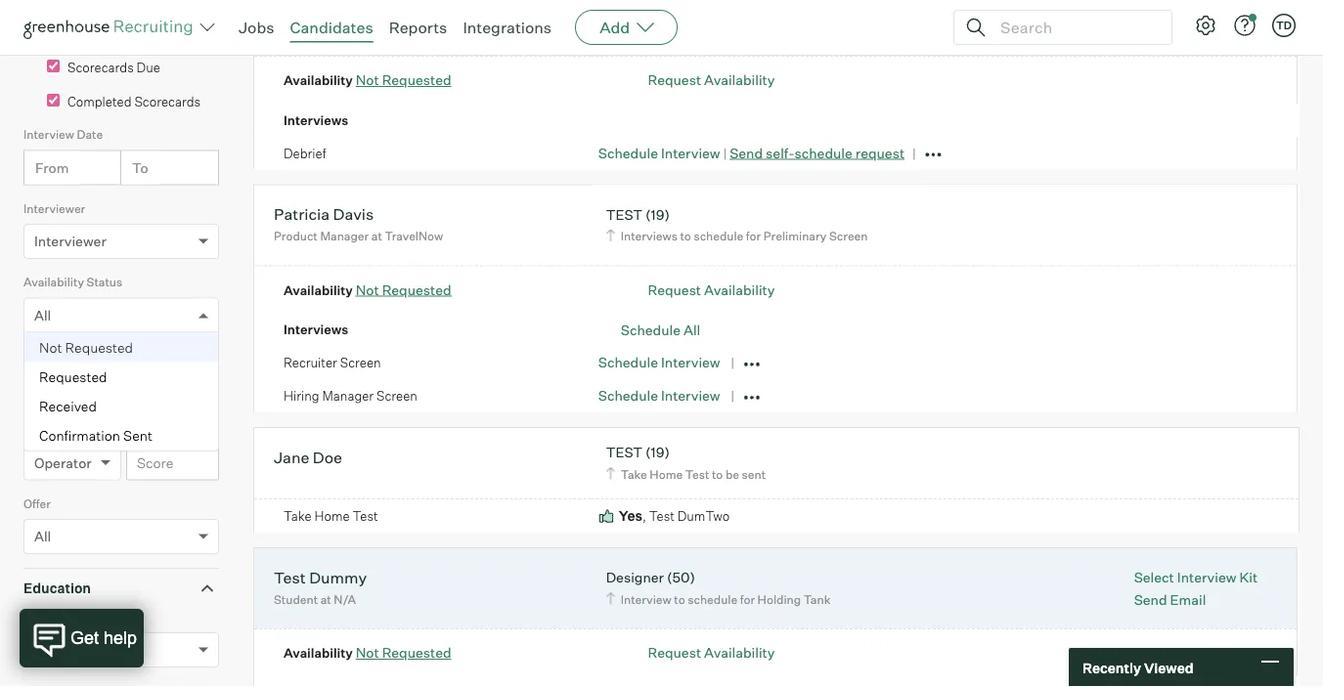 Task type: vqa. For each thing, say whether or not it's contained in the screenshot.
pool
no



Task type: locate. For each thing, give the bounding box(es) containing it.
0 vertical spatial schedule interview
[[598, 354, 720, 371]]

student
[[274, 592, 318, 607]]

2 (19) from the top
[[646, 444, 670, 461]]

request availability down interview to schedule for debrief
[[648, 72, 775, 89]]

0 vertical spatial screen
[[829, 229, 868, 244]]

home up the yes , test dumtwo
[[650, 467, 683, 482]]

home
[[650, 467, 683, 482], [315, 509, 350, 524]]

take up yes
[[621, 467, 647, 482]]

recently viewed
[[1083, 659, 1194, 677]]

home inside 'test (19) take home test to be sent'
[[650, 467, 683, 482]]

1 vertical spatial school name
[[34, 642, 119, 659]]

list box
[[24, 333, 218, 451]]

test inside 'test (19) take home test to be sent'
[[606, 444, 643, 461]]

1 horizontal spatial home
[[650, 467, 683, 482]]

request
[[648, 72, 701, 89], [648, 281, 701, 298], [648, 645, 701, 662]]

scorecards up the completed
[[67, 60, 134, 76]]

1 vertical spatial home
[[315, 509, 350, 524]]

status down interviewer element
[[87, 275, 122, 290]]

status
[[87, 275, 122, 290], [50, 349, 86, 364], [65, 381, 107, 398]]

availability down interviews to schedule for preliminary screen link
[[704, 281, 775, 298]]

request availability button down interview to schedule for holding tank link
[[648, 645, 775, 662]]

designer
[[293, 19, 343, 34], [606, 569, 664, 587]]

yes , test dumtwo
[[619, 508, 730, 525]]

0 vertical spatial take
[[621, 467, 647, 482]]

None field
[[24, 299, 44, 332]]

at inside patricia davis product manager at travelnow
[[371, 229, 382, 244]]

(19) inside test (19) interviews to schedule for preliminary screen
[[646, 206, 670, 223]]

schedule all link
[[621, 321, 701, 338]]

1 availability not requested from the top
[[284, 72, 451, 89]]

interviewer down from
[[23, 201, 85, 216]]

test dummy student at n/a
[[274, 568, 367, 607]]

test inside 'test (19) take home test to be sent'
[[685, 467, 709, 482]]

operator
[[34, 455, 92, 472]]

0 horizontal spatial debrief
[[284, 145, 326, 161]]

not for product manager at travelnow
[[356, 281, 379, 298]]

screen up hiring manager screen at the left bottom of the page
[[340, 355, 381, 371]]

name
[[64, 610, 96, 625], [81, 642, 119, 659]]

status up received
[[50, 349, 86, 364]]

screen down recruiter screen on the bottom left of page
[[377, 388, 418, 404]]

take inside 'test (19) take home test to be sent'
[[621, 467, 647, 482]]

not down n/a
[[356, 645, 379, 662]]

requested for product manager at travelnow
[[382, 281, 451, 298]]

,
[[643, 509, 646, 524]]

0 vertical spatial (19)
[[646, 206, 670, 223]]

interviews up schedule all link
[[621, 229, 678, 244]]

3 availability not requested from the top
[[284, 645, 451, 662]]

due
[[137, 60, 160, 76]]

1 vertical spatial interviews
[[621, 229, 678, 244]]

test status
[[23, 349, 86, 364], [34, 381, 107, 398]]

0 horizontal spatial take
[[284, 509, 312, 524]]

1 vertical spatial manager
[[322, 388, 374, 404]]

0 vertical spatial debrief
[[758, 19, 798, 34]]

(19)
[[646, 206, 670, 223], [646, 444, 670, 461]]

1 request from the top
[[648, 72, 701, 89]]

2 request from the top
[[648, 281, 701, 298]]

offer
[[23, 497, 51, 511]]

request availability button down interview to schedule for debrief
[[648, 72, 775, 89]]

recruiter
[[284, 355, 337, 371]]

schedule inside designer (50) interview to schedule for holding tank
[[688, 592, 738, 607]]

1 horizontal spatial at
[[346, 19, 356, 34]]

schedule down the (50)
[[688, 592, 738, 607]]

request availability button down interviews to schedule for preliminary screen link
[[648, 281, 775, 298]]

ux designer at virtuetech
[[274, 19, 420, 34]]

not down patricia davis product manager at travelnow
[[356, 281, 379, 298]]

viewed
[[1144, 659, 1194, 677]]

2 not requested button from the top
[[356, 281, 451, 298]]

2 availability not requested from the top
[[284, 281, 451, 298]]

debrief
[[758, 19, 798, 34], [284, 145, 326, 161]]

take home test to be sent link
[[603, 465, 771, 484]]

send self-schedule request link
[[730, 144, 905, 162]]

requested
[[382, 72, 451, 89], [382, 281, 451, 298], [65, 339, 133, 356], [39, 368, 107, 386], [382, 645, 451, 662]]

test status up the score
[[34, 381, 107, 398]]

schedule left preliminary
[[694, 229, 744, 244]]

td
[[1276, 19, 1292, 32]]

availability not requested down patricia davis product manager at travelnow
[[284, 281, 451, 298]]

(50)
[[667, 569, 695, 587]]

request down interview to schedule for holding tank link
[[648, 645, 701, 662]]

1 vertical spatial status
[[50, 349, 86, 364]]

(19) inside 'test (19) take home test to be sent'
[[646, 444, 670, 461]]

test inside test (19) interviews to schedule for preliminary screen
[[606, 206, 643, 223]]

1 vertical spatial schedule interview
[[598, 387, 720, 405]]

1 schedule interview from the top
[[598, 354, 720, 371]]

0 vertical spatial test
[[606, 206, 643, 223]]

interviews
[[284, 112, 349, 128], [621, 229, 678, 244], [284, 322, 349, 338]]

0 horizontal spatial home
[[315, 509, 350, 524]]

3 request availability button from the top
[[648, 645, 775, 662]]

interview
[[621, 19, 672, 34], [23, 127, 74, 142], [661, 144, 720, 162], [661, 354, 720, 371], [661, 387, 720, 405], [621, 592, 672, 607]]

0 vertical spatial for
[[740, 19, 755, 34]]

ux
[[274, 19, 291, 34]]

status for test status element
[[50, 349, 86, 364]]

status for availability status element
[[87, 275, 122, 290]]

1 vertical spatial test
[[606, 444, 643, 461]]

request availability button for dummy
[[648, 645, 775, 662]]

request down "interview to schedule for debrief" link
[[648, 72, 701, 89]]

availability not requested for test dummy
[[284, 645, 451, 662]]

not
[[356, 72, 379, 89], [356, 281, 379, 298], [39, 339, 62, 356], [356, 645, 379, 662]]

test status element
[[23, 347, 219, 421]]

3 not requested button from the top
[[356, 645, 451, 662]]

at left virtuetech on the top left of page
[[346, 19, 356, 34]]

not inside not requested option
[[39, 339, 62, 356]]

0 vertical spatial manager
[[320, 229, 369, 244]]

schedule interview link for screen
[[598, 354, 720, 371]]

tank
[[804, 592, 831, 607]]

(19) up take home test to be sent link
[[646, 444, 670, 461]]

0 vertical spatial schedule interview link
[[598, 144, 720, 162]]

to down the (50)
[[674, 592, 685, 607]]

take home test
[[284, 509, 378, 524]]

request availability down interview to schedule for holding tank link
[[648, 645, 775, 662]]

schedule interview for hiring manager screen
[[598, 387, 720, 405]]

2 vertical spatial not requested button
[[356, 645, 451, 662]]

candidates link
[[290, 18, 373, 37]]

0 vertical spatial interviewer
[[23, 201, 85, 216]]

|
[[723, 145, 727, 161]]

test status up received
[[23, 349, 86, 364]]

designer right ux
[[293, 19, 343, 34]]

request availability down interviews to schedule for preliminary screen link
[[648, 281, 775, 298]]

schedule left request
[[795, 144, 853, 162]]

interviewer element
[[23, 199, 219, 273]]

to left be
[[712, 467, 723, 482]]

availability not requested down ux designer at virtuetech
[[284, 72, 451, 89]]

schedule inside test (19) interviews to schedule for preliminary screen
[[694, 229, 744, 244]]

date
[[77, 127, 103, 142]]

holding
[[758, 592, 801, 607]]

test up received
[[23, 349, 47, 364]]

availability not requested down n/a
[[284, 645, 451, 662]]

1 vertical spatial request
[[648, 281, 701, 298]]

to up schedule all link
[[680, 229, 691, 244]]

1 vertical spatial name
[[81, 642, 119, 659]]

reports
[[389, 18, 447, 37]]

1 vertical spatial schedule interview link
[[598, 354, 720, 371]]

1 vertical spatial request availability
[[648, 281, 775, 298]]

2 vertical spatial request
[[648, 645, 701, 662]]

at
[[346, 19, 356, 34], [371, 229, 382, 244], [320, 592, 331, 607]]

1 not requested button from the top
[[356, 72, 451, 89]]

manager
[[320, 229, 369, 244], [322, 388, 374, 404]]

2 vertical spatial for
[[740, 592, 755, 607]]

screen right preliminary
[[829, 229, 868, 244]]

for inside designer (50) interview to schedule for holding tank
[[740, 592, 755, 607]]

availability up "not requested"
[[23, 275, 84, 290]]

status down "not requested"
[[65, 381, 107, 398]]

availability down 'product'
[[284, 282, 353, 298]]

1 vertical spatial (19)
[[646, 444, 670, 461]]

self-
[[766, 144, 795, 162]]

1 vertical spatial request availability button
[[648, 281, 775, 298]]

0 vertical spatial request availability
[[648, 72, 775, 89]]

3 request from the top
[[648, 645, 701, 662]]

2 horizontal spatial at
[[371, 229, 382, 244]]

0 vertical spatial availability not requested
[[284, 72, 451, 89]]

not requested button down n/a
[[356, 645, 451, 662]]

0 vertical spatial status
[[87, 275, 122, 290]]

received
[[39, 398, 97, 415]]

school
[[23, 610, 61, 625], [34, 642, 78, 659]]

schedule
[[688, 19, 738, 34], [795, 144, 853, 162], [694, 229, 744, 244], [688, 592, 738, 607]]

jane doe link
[[274, 448, 342, 470]]

1 vertical spatial designer
[[606, 569, 664, 587]]

send
[[730, 144, 763, 162]]

0 vertical spatial not requested button
[[356, 72, 451, 89]]

schedule interview
[[598, 354, 720, 371], [598, 387, 720, 405]]

not up received
[[39, 339, 62, 356]]

home down doe at the left bottom of page
[[315, 509, 350, 524]]

school name
[[23, 610, 96, 625], [34, 642, 119, 659]]

(19) up interviews to schedule for preliminary screen link
[[646, 206, 670, 223]]

1 horizontal spatial take
[[621, 467, 647, 482]]

3 request availability from the top
[[648, 645, 775, 662]]

not requested button down "travelnow"
[[356, 281, 451, 298]]

product
[[274, 229, 318, 244]]

travelnow
[[385, 229, 443, 244]]

availability down student
[[284, 646, 353, 661]]

(19) for test (19) interviews to schedule for preliminary screen
[[646, 206, 670, 223]]

interviews up recruiter
[[284, 322, 349, 338]]

availability down interview to schedule for debrief
[[704, 72, 775, 89]]

interview to schedule for holding tank link
[[603, 590, 836, 609]]

1 vertical spatial at
[[371, 229, 382, 244]]

3 schedule interview link from the top
[[598, 387, 720, 405]]

availability status
[[23, 275, 122, 290]]

2 vertical spatial schedule interview link
[[598, 387, 720, 405]]

to
[[132, 159, 148, 176]]

scorecards
[[67, 60, 134, 76], [134, 94, 201, 110]]

1 vertical spatial for
[[746, 229, 761, 244]]

interviewer up availability status
[[34, 233, 106, 250]]

2 schedule interview from the top
[[598, 387, 720, 405]]

1 vertical spatial not requested button
[[356, 281, 451, 298]]

test left be
[[685, 467, 709, 482]]

manager down davis
[[320, 229, 369, 244]]

for
[[740, 19, 755, 34], [746, 229, 761, 244], [740, 592, 755, 607]]

at down davis
[[371, 229, 382, 244]]

for inside test (19) interviews to schedule for preliminary screen
[[746, 229, 761, 244]]

test up student
[[274, 568, 306, 588]]

requested for student at n/a
[[382, 645, 451, 662]]

0 horizontal spatial designer
[[293, 19, 343, 34]]

2 vertical spatial availability not requested
[[284, 645, 451, 662]]

0 vertical spatial at
[[346, 19, 356, 34]]

not requested button for test dummy
[[356, 645, 451, 662]]

confirmation sent option
[[24, 421, 218, 451]]

schedule interview link
[[598, 144, 720, 162], [598, 354, 720, 371], [598, 387, 720, 405]]

not down ux designer at virtuetech
[[356, 72, 379, 89]]

doe
[[313, 448, 342, 467]]

integrations link
[[463, 18, 552, 37]]

request availability
[[648, 72, 775, 89], [648, 281, 775, 298], [648, 645, 775, 662]]

availability not requested
[[284, 72, 451, 89], [284, 281, 451, 298], [284, 645, 451, 662]]

offer element
[[23, 495, 219, 568]]

0 vertical spatial request
[[648, 72, 701, 89]]

all
[[34, 307, 51, 324], [684, 321, 701, 338], [34, 528, 51, 545]]

2 schedule interview link from the top
[[598, 354, 720, 371]]

interviews inside test (19) interviews to schedule for preliminary screen
[[621, 229, 678, 244]]

2 vertical spatial request availability
[[648, 645, 775, 662]]

2 test from the top
[[606, 444, 643, 461]]

request availability button
[[648, 72, 775, 89], [648, 281, 775, 298], [648, 645, 775, 662]]

1 vertical spatial availability not requested
[[284, 281, 451, 298]]

not requested
[[39, 339, 133, 356]]

0 vertical spatial request availability button
[[648, 72, 775, 89]]

all inside offer element
[[34, 528, 51, 545]]

1 vertical spatial test status
[[34, 381, 107, 398]]

at left n/a
[[320, 592, 331, 607]]

dumtwo
[[678, 509, 730, 524]]

2 request availability from the top
[[648, 281, 775, 298]]

test right ","
[[649, 509, 675, 524]]

take down jane doe link
[[284, 509, 312, 524]]

patricia davis link
[[274, 205, 374, 227]]

designer inside designer (50) interview to schedule for holding tank
[[606, 569, 664, 587]]

patricia davis product manager at travelnow
[[274, 205, 443, 244]]

1 horizontal spatial debrief
[[758, 19, 798, 34]]

0 vertical spatial home
[[650, 467, 683, 482]]

designer left the (50)
[[606, 569, 664, 587]]

list box inside availability status element
[[24, 333, 218, 451]]

candidates
[[290, 18, 373, 37]]

for for (50)
[[740, 592, 755, 607]]

manager down recruiter screen on the bottom left of page
[[322, 388, 374, 404]]

2 vertical spatial at
[[320, 592, 331, 607]]

screen
[[829, 229, 868, 244], [340, 355, 381, 371], [377, 388, 418, 404]]

1 test from the top
[[606, 206, 643, 223]]

2 request availability button from the top
[[648, 281, 775, 298]]

received option
[[24, 392, 218, 421]]

Completed Scorecards checkbox
[[47, 94, 60, 107]]

schedule interview for recruiter screen
[[598, 354, 720, 371]]

request availability button for davis
[[648, 281, 775, 298]]

scorecards down due
[[134, 94, 201, 110]]

confirmation sent
[[39, 427, 153, 444]]

1 horizontal spatial designer
[[606, 569, 664, 587]]

interviews down the candidates 'link'
[[284, 112, 349, 128]]

virtuetech
[[359, 19, 420, 34]]

not requested button
[[356, 72, 451, 89], [356, 281, 451, 298], [356, 645, 451, 662]]

list box containing not requested
[[24, 333, 218, 451]]

availability down interview to schedule for holding tank link
[[704, 645, 775, 662]]

2 vertical spatial request availability button
[[648, 645, 775, 662]]

jobs link
[[239, 18, 274, 37]]

1 vertical spatial scorecards
[[134, 94, 201, 110]]

request up schedule all
[[648, 281, 701, 298]]

not requested button down reports link
[[356, 72, 451, 89]]

0 vertical spatial scorecards
[[67, 60, 134, 76]]

availability
[[704, 72, 775, 89], [284, 73, 353, 88], [23, 275, 84, 290], [704, 281, 775, 298], [284, 282, 353, 298], [704, 645, 775, 662], [284, 646, 353, 661]]

0 horizontal spatial at
[[320, 592, 331, 607]]

interview to schedule for debrief
[[621, 19, 798, 34]]

1 (19) from the top
[[646, 206, 670, 223]]

schedule for schedule interview "link" for manager
[[598, 387, 658, 405]]



Task type: describe. For each thing, give the bounding box(es) containing it.
0 vertical spatial school
[[23, 610, 61, 625]]

1 vertical spatial debrief
[[284, 145, 326, 161]]

debrief inside "interview to schedule for debrief" link
[[758, 19, 798, 34]]

2 vertical spatial status
[[65, 381, 107, 398]]

td button
[[1272, 14, 1296, 37]]

availability status element
[[23, 273, 219, 452]]

1 request availability from the top
[[648, 72, 775, 89]]

interview date
[[23, 127, 103, 142]]

test for test (19) interviews to schedule for preliminary screen
[[606, 206, 643, 223]]

schedule for schedule all link
[[621, 321, 681, 338]]

integrations
[[463, 18, 552, 37]]

requested option
[[24, 363, 218, 392]]

request for patricia davis
[[648, 281, 701, 298]]

yes image
[[598, 507, 615, 526]]

scheduled
[[67, 26, 130, 41]]

configure image
[[1194, 14, 1218, 37]]

manager inside patricia davis product manager at travelnow
[[320, 229, 369, 244]]

request availability for test dummy
[[648, 645, 775, 662]]

davis
[[333, 205, 374, 224]]

td button
[[1269, 10, 1300, 41]]

schedule for schedule interview "link" associated with screen
[[598, 354, 658, 371]]

0 vertical spatial test status
[[23, 349, 86, 364]]

not requested button for patricia davis
[[356, 281, 451, 298]]

1 vertical spatial interviewer
[[34, 233, 106, 250]]

hiring
[[284, 388, 319, 404]]

yes
[[619, 508, 643, 525]]

completed
[[67, 94, 132, 110]]

not for ux designer at virtuetech
[[356, 72, 379, 89]]

test for test (19) take home test to be sent
[[606, 444, 643, 461]]

1 vertical spatial school
[[34, 642, 78, 659]]

0 vertical spatial name
[[64, 610, 96, 625]]

Search text field
[[996, 13, 1154, 42]]

not for student at n/a
[[356, 645, 379, 662]]

test (19) take home test to be sent
[[606, 444, 766, 482]]

recently
[[1083, 659, 1141, 677]]

be
[[726, 467, 739, 482]]

greenhouse recruiting image
[[23, 16, 200, 39]]

school name element
[[23, 608, 219, 682]]

all inside availability status element
[[34, 307, 51, 324]]

designer (50) interview to schedule for holding tank
[[606, 569, 831, 607]]

preliminary
[[764, 229, 827, 244]]

hiring manager screen
[[284, 388, 418, 404]]

1 vertical spatial screen
[[340, 355, 381, 371]]

1 vertical spatial take
[[284, 509, 312, 524]]

not requested option
[[24, 333, 218, 363]]

add button
[[575, 10, 678, 45]]

request for test dummy
[[648, 645, 701, 662]]

0 horizontal spatial scorecards
[[67, 60, 134, 76]]

reports link
[[389, 18, 447, 37]]

to right 'add'
[[674, 19, 685, 34]]

test score
[[23, 423, 82, 437]]

request
[[856, 144, 905, 162]]

completed scorecards
[[67, 94, 201, 110]]

Score number field
[[126, 446, 219, 481]]

availability down the candidates 'link'
[[284, 73, 353, 88]]

recruiter screen
[[284, 355, 381, 371]]

test inside test dummy student at n/a
[[274, 568, 306, 588]]

0 vertical spatial designer
[[293, 19, 343, 34]]

interview to schedule for debrief link
[[603, 17, 803, 36]]

(19) for test (19) take home test to be sent
[[646, 444, 670, 461]]

to inside 'test (19) take home test to be sent'
[[712, 467, 723, 482]]

requested for ux designer at virtuetech
[[382, 72, 451, 89]]

availability not requested for patricia davis
[[284, 281, 451, 298]]

1 horizontal spatial scorecards
[[134, 94, 201, 110]]

for for (19)
[[746, 229, 761, 244]]

from
[[35, 159, 69, 176]]

to inside test (19) interviews to schedule for preliminary screen
[[680, 229, 691, 244]]

Scheduled checkbox
[[47, 26, 60, 38]]

schedule interview link for manager
[[598, 387, 720, 405]]

1 schedule interview link from the top
[[598, 144, 720, 162]]

test up dummy
[[353, 509, 378, 524]]

test up test score
[[34, 381, 62, 398]]

sent
[[123, 427, 153, 444]]

scorecards due
[[67, 60, 160, 76]]

to inside designer (50) interview to schedule for holding tank
[[674, 592, 685, 607]]

2 vertical spatial screen
[[377, 388, 418, 404]]

jobs
[[239, 18, 274, 37]]

1 request availability button from the top
[[648, 72, 775, 89]]

0 vertical spatial interviews
[[284, 112, 349, 128]]

add
[[600, 18, 630, 37]]

patricia
[[274, 205, 330, 224]]

interviews to schedule for preliminary screen link
[[603, 227, 873, 246]]

test dummy link
[[274, 568, 367, 590]]

schedule right add 'popup button'
[[688, 19, 738, 34]]

0 vertical spatial school name
[[23, 610, 96, 625]]

Scorecards Due checkbox
[[47, 60, 60, 73]]

at inside test dummy student at n/a
[[320, 592, 331, 607]]

test (19) interviews to schedule for preliminary screen
[[606, 206, 868, 244]]

test inside the yes , test dumtwo
[[649, 509, 675, 524]]

2 vertical spatial interviews
[[284, 322, 349, 338]]

schedule interview | send self-schedule request
[[598, 144, 905, 162]]

test left the score
[[23, 423, 47, 437]]

education
[[23, 580, 91, 597]]

schedule all
[[621, 321, 701, 338]]

score
[[50, 423, 82, 437]]

none field inside availability status element
[[24, 299, 44, 332]]

jane doe
[[274, 448, 342, 467]]

confirmation
[[39, 427, 120, 444]]

interview inside designer (50) interview to schedule for holding tank
[[621, 592, 672, 607]]

n/a
[[334, 592, 356, 607]]

dummy
[[309, 568, 367, 588]]

sent
[[742, 467, 766, 482]]

request availability for patricia davis
[[648, 281, 775, 298]]

jane
[[274, 448, 309, 467]]

screen inside test (19) interviews to schedule for preliminary screen
[[829, 229, 868, 244]]



